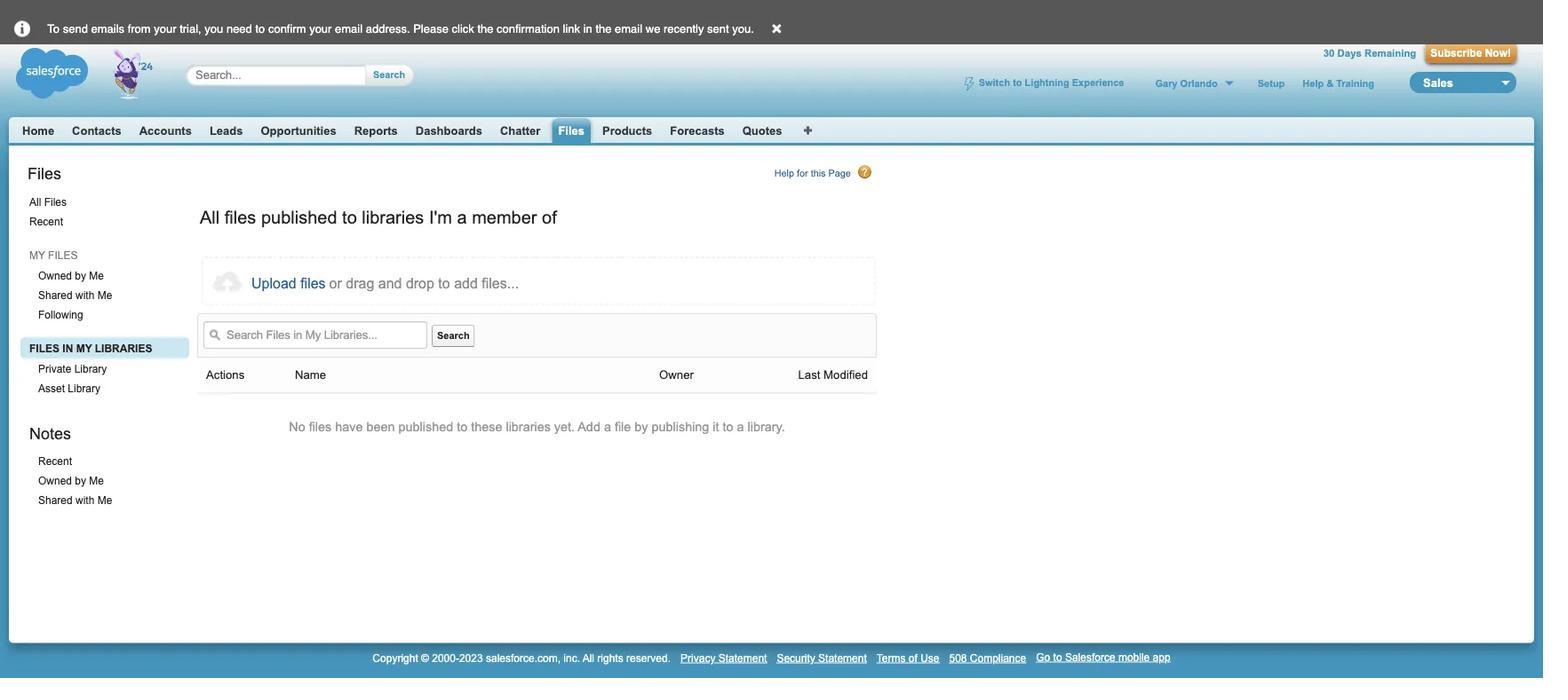 Task type: vqa. For each thing, say whether or not it's contained in the screenshot.
created associated with Acme - 1,200 Widgets (Sample)
no



Task type: describe. For each thing, give the bounding box(es) containing it.
no files have been published to these libraries yet. add a file by publishing it to a library.
[[289, 420, 785, 434]]

link
[[563, 22, 580, 36]]

2 horizontal spatial a
[[737, 420, 744, 434]]

orlando
[[1181, 78, 1218, 89]]

modified
[[824, 369, 868, 382]]

home
[[22, 124, 54, 137]]

security statement
[[777, 653, 867, 665]]

drop
[[406, 275, 434, 291]]

go to salesforce mobile app
[[1036, 652, 1171, 664]]

search link
[[432, 325, 475, 347]]

these
[[471, 420, 502, 434]]

files in my libraries private library asset library
[[29, 343, 152, 395]]

terms of use link
[[877, 653, 940, 665]]

info image
[[0, 7, 44, 38]]

recent inside recent owned by me shared with me
[[38, 456, 72, 468]]

opportunities
[[261, 124, 336, 137]]

gary
[[1156, 78, 1178, 89]]

recent inside all files recent
[[29, 216, 63, 228]]

to up drag
[[342, 208, 357, 227]]

or
[[329, 275, 342, 291]]

508 compliance link
[[949, 653, 1027, 665]]

help for this page (new window) image
[[858, 165, 873, 180]]

salesforce
[[1065, 652, 1116, 664]]

privacy statement link
[[681, 653, 767, 665]]

home link
[[22, 124, 54, 137]]

1 email from the left
[[335, 22, 363, 36]]

remaining
[[1365, 48, 1417, 59]]

privacy
[[681, 653, 716, 665]]

app
[[1153, 652, 1171, 664]]

with inside my files owned by me shared with me following
[[76, 290, 95, 302]]

actions
[[206, 369, 245, 382]]

1 vertical spatial recent link
[[29, 450, 189, 472]]

2023
[[459, 653, 483, 665]]

to right need
[[255, 22, 265, 36]]

opportunities link
[[261, 124, 336, 137]]

recent owned by me shared with me
[[38, 456, 112, 507]]

quotes
[[743, 124, 782, 137]]

to right it
[[723, 420, 734, 434]]

we
[[646, 22, 661, 36]]

quotes link
[[743, 124, 782, 137]]

1 horizontal spatial a
[[604, 420, 611, 434]]

forecasts link
[[670, 124, 725, 137]]

0 horizontal spatial of
[[542, 208, 557, 227]]

2 owned by me link from the top
[[29, 470, 189, 491]]

for
[[797, 168, 808, 179]]

private library link
[[29, 358, 189, 379]]

add
[[454, 275, 478, 291]]

sent
[[707, 22, 729, 36]]

chatter
[[500, 124, 541, 137]]

you
[[205, 22, 223, 36]]

privacy statement
[[681, 653, 767, 665]]

file
[[615, 420, 631, 434]]

files for all
[[225, 208, 256, 227]]

go to salesforce mobile app link
[[1036, 652, 1171, 664]]

by inside my files owned by me shared with me following
[[75, 270, 86, 282]]

been
[[367, 420, 395, 434]]

all for all files recent
[[29, 196, 41, 208]]

1 the from the left
[[478, 22, 494, 36]]

no
[[289, 420, 305, 434]]

in
[[63, 343, 73, 355]]

1 owned by me link from the top
[[29, 265, 189, 286]]

to inside switch to lightning experience link
[[1013, 78, 1022, 89]]

send
[[63, 22, 88, 36]]

setup
[[1258, 78, 1285, 89]]

security statement link
[[777, 653, 867, 665]]

chatter link
[[500, 124, 541, 137]]

terms of use
[[877, 653, 940, 665]]

contacts link
[[72, 124, 121, 137]]

my inside files in my libraries private library asset library
[[76, 343, 92, 355]]

days
[[1338, 48, 1362, 59]]

reserved.
[[626, 653, 671, 665]]

1 vertical spatial libraries
[[506, 420, 551, 434]]

member
[[472, 208, 537, 227]]

508
[[949, 653, 967, 665]]

owned inside my files owned by me shared with me following
[[38, 270, 72, 282]]

2 email from the left
[[615, 22, 643, 36]]

©
[[421, 653, 429, 665]]

mobile
[[1119, 652, 1150, 664]]

last
[[798, 369, 821, 382]]

gary orlando
[[1156, 78, 1218, 89]]

by inside recent owned by me shared with me
[[75, 475, 86, 487]]

switch to lightning experience link
[[964, 77, 1125, 91]]

0 vertical spatial recent link
[[20, 211, 189, 232]]

statement for privacy statement
[[719, 653, 767, 665]]

my files link
[[20, 244, 189, 266]]

to send emails from your trial, you need to confirm your email address. please click the confirmation link in the email we recently sent you.
[[47, 22, 754, 36]]

dashboards
[[416, 124, 482, 137]]

Search Files in My Libraries... text field
[[203, 322, 427, 349]]

products link
[[602, 124, 653, 137]]

1 vertical spatial library
[[68, 383, 100, 395]]

2000-
[[432, 653, 459, 665]]

files...
[[482, 275, 519, 291]]

use
[[921, 653, 940, 665]]

add
[[578, 420, 601, 434]]

recently
[[664, 22, 704, 36]]

all files published to libraries i'm a member of
[[200, 208, 557, 227]]

to right go
[[1053, 652, 1062, 664]]

0 vertical spatial libraries
[[362, 208, 424, 227]]

search
[[437, 330, 470, 342]]

all tabs image
[[803, 124, 814, 135]]

30 days remaining link
[[1324, 48, 1417, 59]]

asset library link
[[29, 378, 189, 399]]

to left these
[[457, 420, 468, 434]]

drag
[[346, 275, 374, 291]]

help for help & training
[[1303, 78, 1324, 89]]

following link
[[29, 304, 189, 325]]

following
[[38, 309, 83, 321]]



Task type: locate. For each thing, give the bounding box(es) containing it.
2 shared from the top
[[38, 495, 73, 507]]

a right i'm
[[457, 208, 467, 227]]

library down files in my libraries link
[[74, 363, 107, 375]]

i'm
[[429, 208, 452, 227]]

all inside all files recent
[[29, 196, 41, 208]]

switch to lightning experience
[[979, 78, 1125, 89]]

1 vertical spatial my
[[76, 343, 92, 355]]

owned up following
[[38, 270, 72, 282]]

0 vertical spatial help
[[1303, 78, 1324, 89]]

recent link up "my files" link
[[20, 211, 189, 232]]

0 vertical spatial with
[[76, 290, 95, 302]]

help
[[1303, 78, 1324, 89], [775, 168, 794, 179]]

2 statement from the left
[[818, 653, 867, 665]]

0 vertical spatial owned by me link
[[29, 265, 189, 286]]

files inside my files owned by me shared with me following
[[48, 250, 78, 262]]

training
[[1337, 78, 1375, 89]]

0 vertical spatial published
[[261, 208, 337, 227]]

0 horizontal spatial the
[[478, 22, 494, 36]]

0 horizontal spatial files
[[225, 208, 256, 227]]

dashboards link
[[416, 124, 482, 137]]

salesforce.com image
[[12, 44, 167, 102]]

1 vertical spatial of
[[909, 653, 918, 665]]

2 vertical spatial by
[[75, 475, 86, 487]]

recent down all files link
[[29, 216, 63, 228]]

0 vertical spatial files
[[48, 250, 78, 262]]

with
[[76, 290, 95, 302], [76, 495, 95, 507]]

2 vertical spatial files
[[44, 196, 67, 208]]

owned inside recent owned by me shared with me
[[38, 475, 72, 487]]

1 your from the left
[[154, 22, 176, 36]]

a left 'file'
[[604, 420, 611, 434]]

&
[[1327, 78, 1334, 89]]

1 vertical spatial shared
[[38, 495, 73, 507]]

help for help for this page
[[775, 168, 794, 179]]

it
[[713, 420, 719, 434]]

files inside files in my libraries private library asset library
[[29, 343, 60, 355]]

files up "my files" link
[[44, 196, 67, 208]]

30 days remaining
[[1324, 48, 1417, 59]]

to left add
[[438, 275, 450, 291]]

1 horizontal spatial my
[[76, 343, 92, 355]]

copyright © 2000-2023 salesforce.com, inc. all rights reserved.
[[373, 653, 671, 665]]

1 vertical spatial by
[[635, 420, 648, 434]]

shared with me link
[[29, 284, 189, 306], [29, 490, 189, 511]]

files up all files recent at the left top of page
[[28, 164, 61, 183]]

files
[[225, 208, 256, 227], [309, 420, 332, 434]]

libraries left i'm
[[362, 208, 424, 227]]

2 shared with me link from the top
[[29, 490, 189, 511]]

my right in
[[76, 343, 92, 355]]

1 vertical spatial files
[[309, 420, 332, 434]]

statement right privacy
[[719, 653, 767, 665]]

0 horizontal spatial statement
[[719, 653, 767, 665]]

None button
[[1426, 44, 1517, 63], [366, 64, 405, 86], [251, 269, 326, 298], [1426, 44, 1517, 63], [366, 64, 405, 86], [251, 269, 326, 298]]

1 shared with me link from the top
[[29, 284, 189, 306]]

Search... text field
[[195, 68, 348, 82]]

statement right security
[[818, 653, 867, 665]]

1 horizontal spatial the
[[596, 22, 612, 36]]

all for all files published to libraries i'm a member of
[[200, 208, 220, 227]]

shared inside my files owned by me shared with me following
[[38, 290, 73, 302]]

1 vertical spatial owned by me link
[[29, 470, 189, 491]]

a right it
[[737, 420, 744, 434]]

0 vertical spatial of
[[542, 208, 557, 227]]

confirm
[[268, 22, 306, 36]]

1 with from the top
[[76, 290, 95, 302]]

products
[[602, 124, 653, 137]]

files inside all files recent
[[44, 196, 67, 208]]

rights
[[597, 653, 624, 665]]

2 with from the top
[[76, 495, 95, 507]]

files for no
[[309, 420, 332, 434]]

statement for security statement
[[818, 653, 867, 665]]

libraries
[[95, 343, 152, 355]]

0 vertical spatial files
[[225, 208, 256, 227]]

accounts
[[139, 124, 192, 137]]

None search field
[[167, 44, 426, 106]]

terms
[[877, 653, 906, 665]]

2 your from the left
[[309, 22, 332, 36]]

1 horizontal spatial email
[[615, 22, 643, 36]]

notes
[[29, 425, 71, 443]]

setup link
[[1258, 78, 1285, 89]]

forecasts
[[670, 124, 725, 137]]

0 horizontal spatial help
[[775, 168, 794, 179]]

your left trial, in the left of the page
[[154, 22, 176, 36]]

publishing
[[652, 420, 709, 434]]

1 shared from the top
[[38, 290, 73, 302]]

0 horizontal spatial a
[[457, 208, 467, 227]]

help left '&'
[[1303, 78, 1324, 89]]

name
[[295, 369, 326, 382]]

by
[[75, 270, 86, 282], [635, 420, 648, 434], [75, 475, 86, 487]]

1 horizontal spatial your
[[309, 22, 332, 36]]

2 the from the left
[[596, 22, 612, 36]]

close image
[[757, 9, 797, 36]]

0 horizontal spatial my
[[29, 250, 45, 262]]

inc.
[[564, 653, 580, 665]]

all down leads link
[[200, 208, 220, 227]]

30
[[1324, 48, 1335, 59]]

1 horizontal spatial of
[[909, 653, 918, 665]]

1 statement from the left
[[719, 653, 767, 665]]

the right the click
[[478, 22, 494, 36]]

help left "for"
[[775, 168, 794, 179]]

files down all files recent at the left top of page
[[48, 250, 78, 262]]

email left we at the left top of the page
[[615, 22, 643, 36]]

files in my libraries link
[[20, 338, 189, 359]]

0 vertical spatial library
[[74, 363, 107, 375]]

shared
[[38, 290, 73, 302], [38, 495, 73, 507]]

with inside recent owned by me shared with me
[[76, 495, 95, 507]]

need
[[227, 22, 252, 36]]

switch
[[979, 78, 1010, 89]]

to
[[47, 22, 60, 36]]

recent down notes
[[38, 456, 72, 468]]

published right been
[[399, 420, 453, 434]]

copyright
[[373, 653, 418, 665]]

the
[[478, 22, 494, 36], [596, 22, 612, 36]]

0 horizontal spatial libraries
[[362, 208, 424, 227]]

emails
[[91, 22, 124, 36]]

you.
[[732, 22, 754, 36]]

all down home
[[29, 196, 41, 208]]

published up or
[[261, 208, 337, 227]]

help for this page
[[775, 168, 851, 179]]

go
[[1036, 652, 1051, 664]]

me
[[89, 270, 104, 282], [97, 290, 112, 302], [89, 475, 104, 487], [97, 495, 112, 507]]

experience
[[1072, 78, 1125, 89]]

owned by me link
[[29, 265, 189, 286], [29, 470, 189, 491]]

0 vertical spatial owned
[[38, 270, 72, 282]]

recent link down notes
[[29, 450, 189, 472]]

files down leads link
[[225, 208, 256, 227]]

email left address.
[[335, 22, 363, 36]]

library down private library link
[[68, 383, 100, 395]]

owned by me link down notes
[[29, 470, 189, 491]]

0 vertical spatial my
[[29, 250, 45, 262]]

1 owned from the top
[[38, 270, 72, 282]]

my down all files recent at the left top of page
[[29, 250, 45, 262]]

2 owned from the top
[[38, 475, 72, 487]]

all files link
[[20, 191, 189, 212]]

1 vertical spatial owned
[[38, 475, 72, 487]]

1 vertical spatial recent
[[38, 456, 72, 468]]

0 horizontal spatial your
[[154, 22, 176, 36]]

contacts
[[72, 124, 121, 137]]

0 horizontal spatial email
[[335, 22, 363, 36]]

this
[[811, 168, 826, 179]]

reports
[[354, 124, 398, 137]]

accounts link
[[139, 124, 192, 137]]

compliance
[[970, 653, 1027, 665]]

the right in
[[596, 22, 612, 36]]

1 horizontal spatial all
[[200, 208, 220, 227]]

owned by me link up the following link
[[29, 265, 189, 286]]

of left use
[[909, 653, 918, 665]]

1 horizontal spatial statement
[[818, 653, 867, 665]]

owned down notes
[[38, 475, 72, 487]]

all
[[29, 196, 41, 208], [200, 208, 220, 227], [583, 653, 594, 665]]

0 horizontal spatial all
[[29, 196, 41, 208]]

files right no
[[309, 420, 332, 434]]

1 horizontal spatial libraries
[[506, 420, 551, 434]]

1 horizontal spatial files
[[309, 420, 332, 434]]

confirmation
[[497, 22, 560, 36]]

shared up following
[[38, 290, 73, 302]]

libraries left yet.
[[506, 420, 551, 434]]

1 vertical spatial with
[[76, 495, 95, 507]]

published
[[261, 208, 337, 227], [399, 420, 453, 434]]

all right inc.
[[583, 653, 594, 665]]

yet.
[[554, 420, 575, 434]]

0 vertical spatial recent
[[29, 216, 63, 228]]

1 vertical spatial published
[[399, 420, 453, 434]]

from
[[128, 22, 151, 36]]

2 horizontal spatial all
[[583, 653, 594, 665]]

or drag and drop to add files...
[[329, 275, 519, 291]]

your
[[154, 22, 176, 36], [309, 22, 332, 36]]

owned
[[38, 270, 72, 282], [38, 475, 72, 487]]

owner
[[659, 369, 694, 382]]

0 vertical spatial by
[[75, 270, 86, 282]]

files right chatter
[[558, 124, 585, 137]]

1 vertical spatial shared with me link
[[29, 490, 189, 511]]

shared down notes
[[38, 495, 73, 507]]

shared inside recent owned by me shared with me
[[38, 495, 73, 507]]

0 horizontal spatial published
[[261, 208, 337, 227]]

508 compliance
[[949, 653, 1027, 665]]

0 vertical spatial files
[[558, 124, 585, 137]]

1 horizontal spatial published
[[399, 420, 453, 434]]

my inside my files owned by me shared with me following
[[29, 250, 45, 262]]

private
[[38, 363, 71, 375]]

click
[[452, 22, 474, 36]]

to right "switch"
[[1013, 78, 1022, 89]]

1 vertical spatial files
[[29, 343, 60, 355]]

files
[[558, 124, 585, 137], [28, 164, 61, 183], [44, 196, 67, 208]]

please
[[413, 22, 449, 36]]

files up private
[[29, 343, 60, 355]]

0 vertical spatial shared
[[38, 290, 73, 302]]

of right member
[[542, 208, 557, 227]]

help & training
[[1303, 78, 1375, 89]]

1 vertical spatial help
[[775, 168, 794, 179]]

to
[[255, 22, 265, 36], [1013, 78, 1022, 89], [342, 208, 357, 227], [438, 275, 450, 291], [457, 420, 468, 434], [723, 420, 734, 434], [1053, 652, 1062, 664]]

1 vertical spatial files
[[28, 164, 61, 183]]

0 vertical spatial shared with me link
[[29, 284, 189, 306]]

leads
[[210, 124, 243, 137]]

have
[[335, 420, 363, 434]]

1 horizontal spatial help
[[1303, 78, 1324, 89]]

help for this page link
[[775, 165, 873, 180]]

your right confirm
[[309, 22, 332, 36]]

lightning
[[1025, 78, 1070, 89]]



